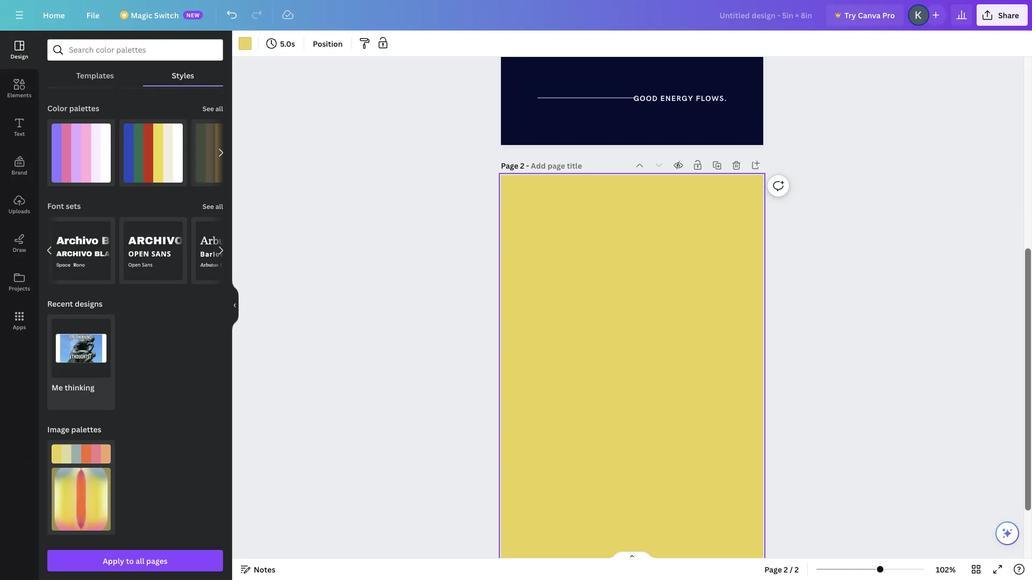 Task type: locate. For each thing, give the bounding box(es) containing it.
templates button
[[47, 65, 143, 85]]

page for page 2 / 2
[[765, 565, 782, 575]]

try
[[844, 10, 856, 20]]

0 horizontal spatial page
[[501, 160, 518, 171]]

2
[[520, 160, 524, 171], [784, 565, 788, 575], [795, 565, 799, 575]]

flows.
[[696, 94, 727, 103]]

see all button
[[201, 98, 224, 119], [201, 195, 224, 217]]

uploads button
[[0, 185, 39, 224]]

1 horizontal spatial page
[[765, 565, 782, 575]]

page
[[501, 160, 518, 171], [765, 565, 782, 575]]

styles
[[172, 70, 194, 80]]

1 see all from the top
[[203, 104, 223, 113]]

design
[[10, 53, 28, 60]]

2 see all button from the top
[[201, 195, 224, 217]]

2 see all from the top
[[203, 202, 223, 211]]

font
[[47, 201, 64, 211]]

draw button
[[0, 224, 39, 263]]

all inside "apply to all pages" button
[[136, 556, 144, 566]]

good
[[634, 94, 658, 103]]

canva assistant image
[[1001, 527, 1014, 540]]

see for color palettes
[[203, 104, 214, 113]]

0 vertical spatial see all button
[[201, 98, 224, 119]]

0 vertical spatial all
[[216, 104, 223, 113]]

102% button
[[928, 561, 963, 578]]

uploads
[[9, 207, 30, 215]]

0 vertical spatial see
[[203, 104, 214, 113]]

all for font sets
[[216, 202, 223, 211]]

file
[[86, 10, 100, 20]]

2 vertical spatial all
[[136, 556, 144, 566]]

2 right /
[[795, 565, 799, 575]]

palettes inside button
[[69, 103, 99, 113]]

see all button for color palettes
[[201, 98, 224, 119]]

1 vertical spatial palettes
[[71, 425, 101, 435]]

2 horizontal spatial 2
[[795, 565, 799, 575]]

color
[[47, 103, 67, 113]]

0 vertical spatial palettes
[[69, 103, 99, 113]]

me thinking
[[52, 383, 94, 393]]

palettes right image
[[71, 425, 101, 435]]

2 left /
[[784, 565, 788, 575]]

notes button
[[237, 561, 280, 578]]

brand button
[[0, 147, 39, 185]]

page left /
[[765, 565, 782, 575]]

font sets button
[[46, 195, 82, 217]]

page left the -
[[501, 160, 518, 171]]

draw
[[13, 246, 26, 253]]

elements button
[[0, 69, 39, 108]]

styles button
[[143, 65, 223, 85]]

page inside button
[[765, 565, 782, 575]]

image
[[47, 425, 69, 435]]

canva
[[858, 10, 881, 20]]

magic
[[131, 10, 152, 20]]

me
[[52, 383, 63, 393]]

page 2 -
[[501, 160, 531, 171]]

thinking
[[65, 383, 94, 393]]

1 vertical spatial page
[[765, 565, 782, 575]]

1 vertical spatial all
[[216, 202, 223, 211]]

color palettes button
[[46, 98, 100, 119]]

1 vertical spatial see all button
[[201, 195, 224, 217]]

0 horizontal spatial 2
[[520, 160, 524, 171]]

magic switch
[[131, 10, 179, 20]]

font sets
[[47, 201, 81, 211]]

design button
[[0, 31, 39, 69]]

1 horizontal spatial 2
[[784, 565, 788, 575]]

palettes
[[69, 103, 99, 113], [71, 425, 101, 435]]

pages
[[146, 556, 168, 566]]

palettes right color
[[69, 103, 99, 113]]

2 for /
[[784, 565, 788, 575]]

see
[[203, 104, 214, 113], [203, 202, 214, 211]]

2 see from the top
[[203, 202, 214, 211]]

1 vertical spatial see all
[[203, 202, 223, 211]]

apply "toy store" style image
[[124, 123, 183, 183]]

0 vertical spatial see all
[[203, 104, 223, 113]]

home link
[[34, 4, 74, 26]]

file button
[[78, 4, 108, 26]]

1 vertical spatial see
[[203, 202, 214, 211]]

-
[[526, 160, 529, 171]]

try canva pro
[[844, 10, 895, 20]]

all
[[216, 104, 223, 113], [216, 202, 223, 211], [136, 556, 144, 566]]

see all
[[203, 104, 223, 113], [203, 202, 223, 211]]

2 left the -
[[520, 160, 524, 171]]

0 vertical spatial page
[[501, 160, 518, 171]]

apply
[[103, 556, 124, 566]]

1 see all button from the top
[[201, 98, 224, 119]]

1 see from the top
[[203, 104, 214, 113]]



Task type: vqa. For each thing, say whether or not it's contained in the screenshot.
Elements
yes



Task type: describe. For each thing, give the bounding box(es) containing it.
designs
[[75, 299, 103, 309]]

Search color palettes search field
[[69, 40, 202, 60]]

show pages image
[[606, 552, 658, 560]]

apply "sylvan lace" style image
[[196, 123, 255, 183]]

5.0s button
[[263, 35, 299, 52]]

try canva pro button
[[826, 4, 904, 26]]

new
[[186, 11, 200, 19]]

color palettes
[[47, 103, 99, 113]]

notes
[[254, 565, 275, 575]]

page for page 2 -
[[501, 160, 518, 171]]

brand
[[11, 169, 27, 176]]

text button
[[0, 108, 39, 147]]

apps button
[[0, 302, 39, 340]]

templates
[[76, 70, 114, 80]]

palettes for color palettes
[[69, 103, 99, 113]]

projects
[[9, 285, 30, 292]]

main menu bar
[[0, 0, 1032, 31]]

apps
[[13, 324, 26, 331]]

recent
[[47, 299, 73, 309]]

/
[[790, 565, 793, 575]]

Design title text field
[[711, 4, 822, 26]]

sets
[[66, 201, 81, 211]]

apply to all pages button
[[47, 550, 223, 572]]

page 2 / 2
[[765, 565, 799, 575]]

apply "cosmic flair" style image
[[52, 123, 111, 183]]

see for font sets
[[203, 202, 214, 211]]

elements
[[7, 91, 32, 99]]

text
[[14, 130, 25, 137]]

hide image
[[232, 280, 239, 331]]

102%
[[936, 565, 956, 575]]

5.0s
[[280, 38, 295, 49]]

to
[[126, 556, 134, 566]]

page 2 / 2 button
[[760, 561, 803, 578]]

see all button for font sets
[[201, 195, 224, 217]]

2 for -
[[520, 160, 524, 171]]

pro
[[882, 10, 895, 20]]

see all for color palettes
[[203, 104, 223, 113]]

position button
[[309, 35, 347, 52]]

good energy flows.
[[634, 94, 727, 103]]

position
[[313, 38, 343, 49]]

share button
[[977, 4, 1028, 26]]

image palettes
[[47, 425, 101, 435]]

energy
[[660, 94, 693, 103]]

side panel tab list
[[0, 31, 39, 340]]

projects button
[[0, 263, 39, 302]]

me thinking button
[[47, 315, 115, 410]]

see all for font sets
[[203, 202, 223, 211]]

apply to all pages
[[103, 556, 168, 566]]

switch
[[154, 10, 179, 20]]

palettes for image palettes
[[71, 425, 101, 435]]

dreamy escapism oblongs image
[[52, 468, 111, 531]]

share
[[998, 10, 1019, 20]]

home
[[43, 10, 65, 20]]

all for color palettes
[[216, 104, 223, 113]]

#e8d253 image
[[239, 37, 252, 50]]

Page title text field
[[531, 160, 583, 171]]

recent designs
[[47, 299, 103, 309]]

#e8d253 image
[[239, 37, 252, 50]]



